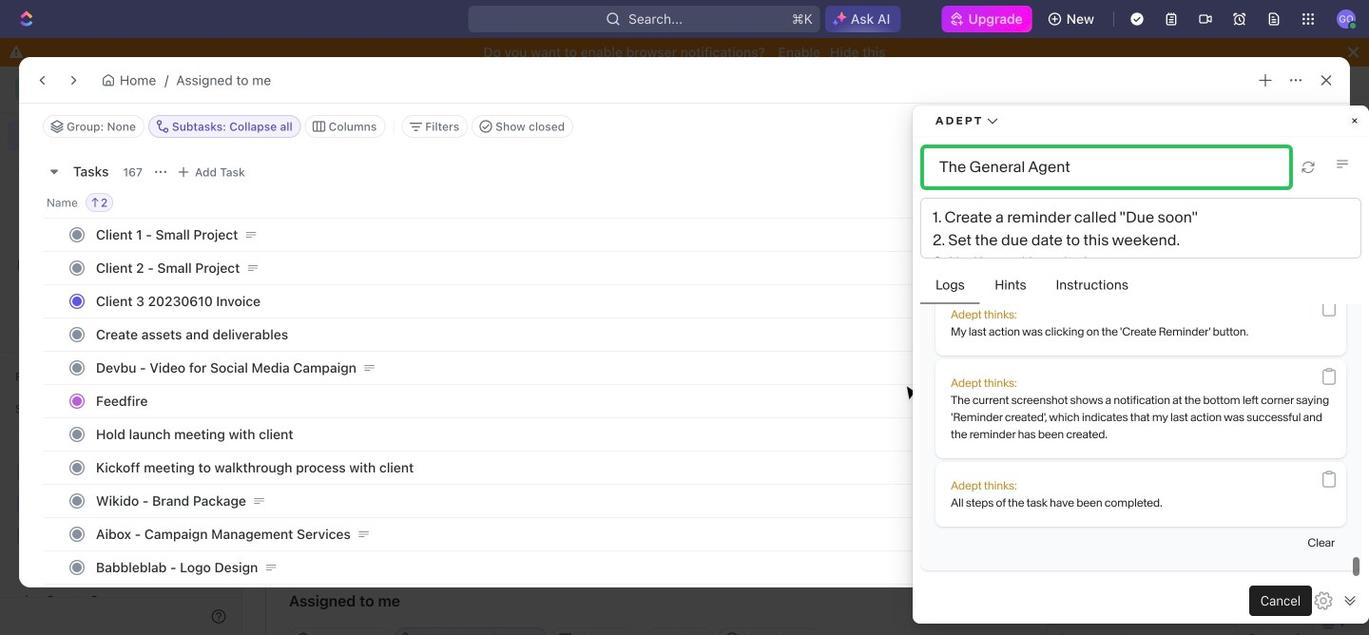 Task type: locate. For each thing, give the bounding box(es) containing it.
tree
[[8, 424, 234, 616]]



Task type: describe. For each thing, give the bounding box(es) containing it.
sidebar navigation
[[0, 67, 242, 635]]

tree inside sidebar navigation
[[8, 424, 234, 616]]

Search tasks... text field
[[1061, 112, 1251, 141]]



Task type: vqa. For each thing, say whether or not it's contained in the screenshot.
Team Space link corresponding to user group icon in the top of the page
no



